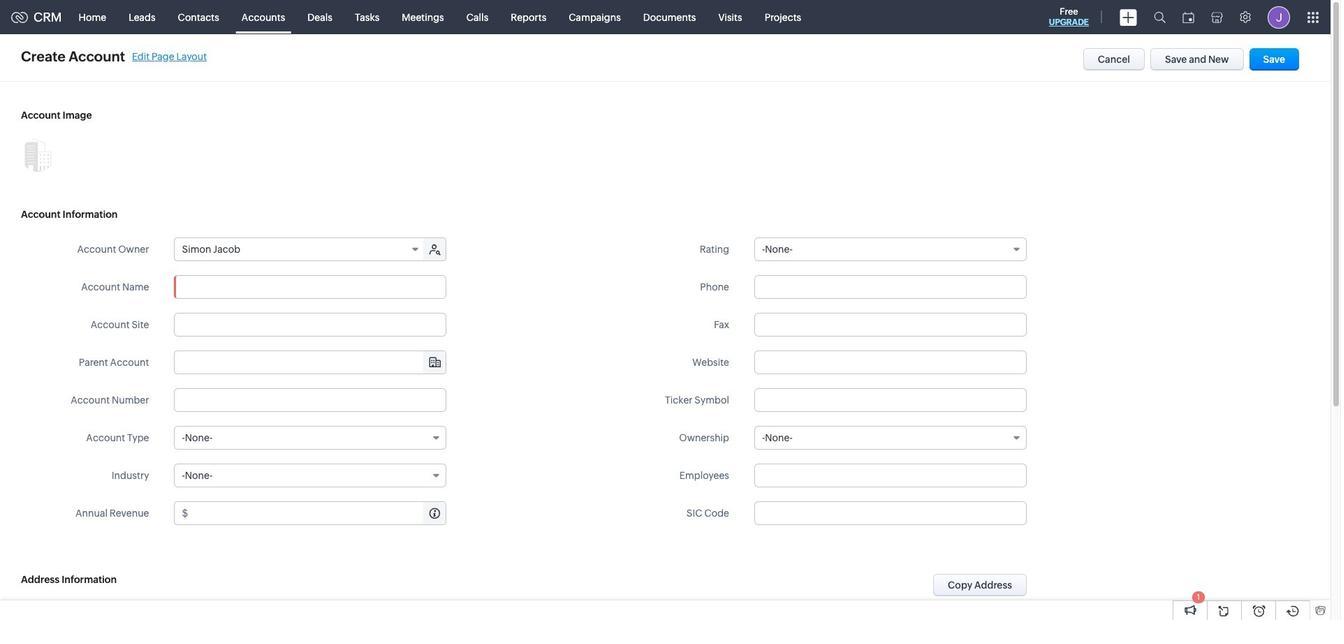 Task type: locate. For each thing, give the bounding box(es) containing it.
profile element
[[1260, 0, 1299, 34]]

None text field
[[174, 275, 447, 299], [174, 313, 447, 337], [754, 313, 1027, 337], [754, 351, 1027, 374], [754, 388, 1027, 412], [754, 464, 1027, 488], [754, 502, 1027, 525], [174, 275, 447, 299], [174, 313, 447, 337], [754, 313, 1027, 337], [754, 351, 1027, 374], [754, 388, 1027, 412], [754, 464, 1027, 488], [754, 502, 1027, 525]]

logo image
[[11, 12, 28, 23]]

profile image
[[1268, 6, 1290, 28]]

search element
[[1146, 0, 1174, 34]]

None text field
[[754, 275, 1027, 299], [175, 351, 446, 374], [174, 388, 447, 412], [190, 502, 446, 525], [754, 275, 1027, 299], [175, 351, 446, 374], [174, 388, 447, 412], [190, 502, 446, 525]]

None field
[[754, 238, 1027, 261], [175, 238, 425, 261], [175, 351, 446, 374], [174, 426, 447, 450], [754, 426, 1027, 450], [174, 464, 447, 488], [754, 238, 1027, 261], [175, 238, 425, 261], [175, 351, 446, 374], [174, 426, 447, 450], [754, 426, 1027, 450], [174, 464, 447, 488]]



Task type: describe. For each thing, give the bounding box(es) containing it.
create menu element
[[1111, 0, 1146, 34]]

create menu image
[[1120, 9, 1137, 25]]

image image
[[21, 138, 54, 172]]

calendar image
[[1183, 12, 1195, 23]]

search image
[[1154, 11, 1166, 23]]



Task type: vqa. For each thing, say whether or not it's contained in the screenshot.
Create Menu image
yes



